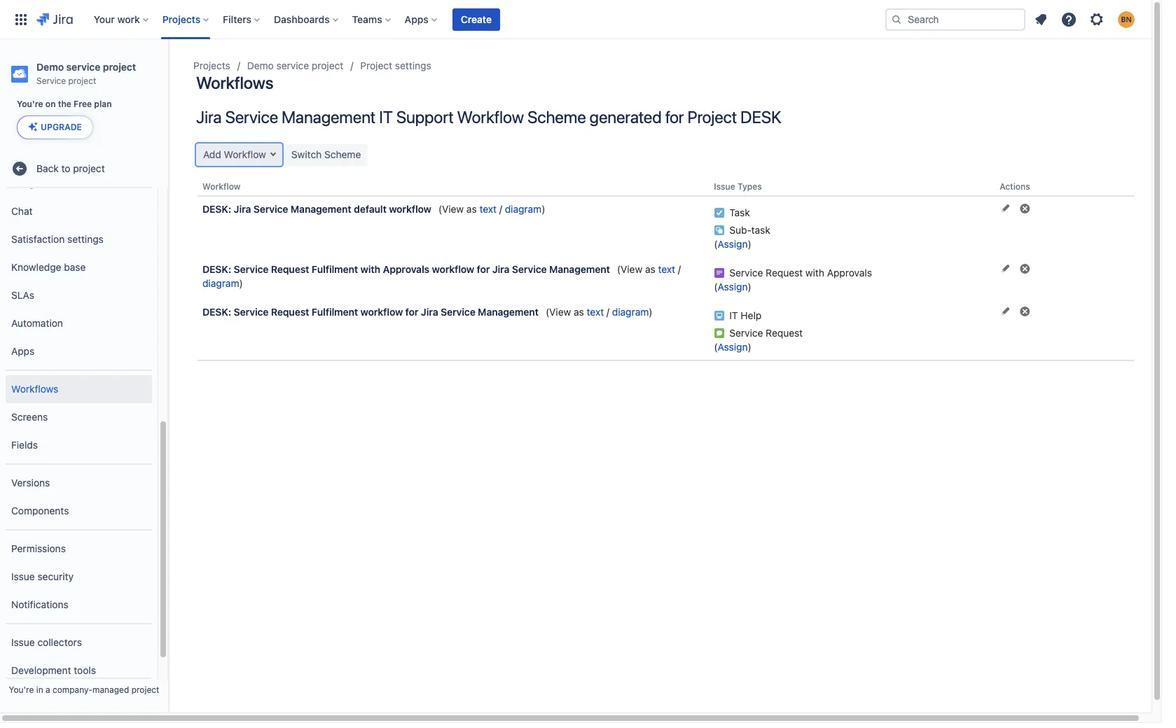 Task type: describe. For each thing, give the bounding box(es) containing it.
generated
[[589, 107, 662, 126]]

demo service project
[[247, 60, 343, 71]]

sub-task - the sub-task of the issue image
[[714, 225, 725, 236]]

project for back to project
[[73, 162, 105, 174]]

notifications
[[11, 599, 68, 611]]

to
[[61, 162, 70, 174]]

( for it help
[[714, 341, 718, 353]]

with inside desk: service request fulfilment with approvals workflow for jira service management (view as text / diagram )
[[360, 263, 380, 275]]

back to project
[[36, 162, 105, 174]]

sub-
[[729, 224, 751, 236]]

apps button
[[400, 8, 443, 30]]

text link for (view
[[658, 263, 675, 275]]

you're on the free plan
[[17, 99, 112, 109]]

0 vertical spatial project
[[360, 60, 392, 71]]

switch scheme
[[291, 148, 361, 160]]

demo service project service project
[[36, 61, 136, 86]]

add workflow button
[[196, 144, 282, 166]]

1 horizontal spatial (view
[[546, 306, 571, 318]]

back
[[36, 162, 59, 174]]

group containing widget
[[6, 21, 152, 370]]

service request with approvals - a requests that may require approval. image
[[714, 268, 725, 279]]

2 assign link from the top
[[718, 281, 748, 293]]

components link
[[6, 497, 152, 525]]

satisfaction settings link
[[6, 226, 152, 254]]

notifications image
[[1032, 11, 1049, 28]]

sub-task
[[729, 224, 770, 236]]

assign for task
[[718, 238, 748, 250]]

2 horizontal spatial for
[[665, 107, 684, 126]]

your profile and settings image
[[1118, 11, 1135, 28]]

screens link
[[6, 404, 152, 432]]

automation link
[[6, 310, 152, 338]]

development
[[11, 665, 71, 676]]

issue security link
[[6, 563, 152, 591]]

add
[[203, 148, 221, 160]]

versions
[[11, 477, 50, 489]]

workflow inside desk: service request fulfilment with approvals workflow for jira service management (view as text / diagram )
[[432, 263, 474, 275]]

2 assign from the top
[[718, 281, 748, 293]]

assign link for it help
[[718, 341, 748, 353]]

fulfilment for workflow
[[312, 306, 358, 318]]

plan
[[94, 99, 112, 109]]

desk: for desk: service request fulfilment workflow for jira service management (view as text / diagram )
[[202, 306, 231, 318]]

create button
[[452, 8, 500, 30]]

/ inside desk: service request fulfilment with approvals workflow for jira service management (view as text / diagram )
[[678, 263, 681, 275]]

collectors
[[37, 637, 82, 648]]

you're for you're on the free plan
[[17, 99, 43, 109]]

security
[[37, 571, 74, 583]]

diagram link for desk: service request fulfilment with approvals workflow for jira service management (view as text / diagram )
[[202, 277, 239, 289]]

filters
[[223, 13, 252, 25]]

edit image for desk: jira service management default workflow (view as text / diagram )
[[1000, 203, 1011, 214]]

managed
[[92, 685, 129, 696]]

switch
[[291, 148, 322, 160]]

search image
[[891, 14, 902, 25]]

settings for project settings
[[395, 60, 431, 71]]

primary element
[[8, 0, 885, 39]]

fields
[[11, 439, 38, 451]]

desk
[[740, 107, 781, 126]]

0 vertical spatial workflow
[[457, 107, 524, 126]]

2 vertical spatial /
[[607, 306, 609, 318]]

management inside desk: service request fulfilment with approvals workflow for jira service management (view as text / diagram )
[[549, 263, 610, 275]]

task
[[729, 207, 750, 219]]

service for demo service project
[[276, 60, 309, 71]]

desk: for desk: service request fulfilment with approvals workflow for jira service management (view as text / diagram )
[[202, 263, 231, 275]]

0 vertical spatial (view
[[438, 203, 464, 215]]

chat
[[11, 205, 33, 217]]

desk: jira service management default workflow (view as text / diagram )
[[202, 203, 545, 215]]

chat link
[[6, 198, 152, 226]]

projects for projects link
[[193, 60, 230, 71]]

service request with approvals
[[729, 267, 872, 279]]

widget link
[[6, 170, 152, 198]]

0 vertical spatial text
[[479, 203, 497, 215]]

( for task
[[714, 238, 718, 250]]

assign for it help
[[718, 341, 748, 353]]

settings for satisfaction settings
[[67, 233, 104, 245]]

projects for projects dropdown button
[[162, 13, 200, 25]]

0 vertical spatial workflows
[[196, 73, 273, 92]]

default
[[354, 203, 386, 215]]

dashboards button
[[270, 8, 344, 30]]

desk: service request fulfilment with approvals workflow for jira service management (view as text / diagram )
[[202, 263, 681, 289]]

2 vertical spatial for
[[405, 306, 418, 318]]

project for demo service project
[[312, 60, 343, 71]]

issue security
[[11, 571, 74, 583]]

knowledge base
[[11, 261, 86, 273]]

Search field
[[885, 8, 1025, 30]]

satisfaction
[[11, 233, 65, 245]]

project for demo service project service project
[[103, 61, 136, 73]]

text link for text
[[587, 306, 604, 318]]

your work
[[94, 13, 140, 25]]

upgrade button
[[18, 116, 92, 139]]

knowledge base link
[[6, 254, 152, 282]]

you're for you're in a company-managed project
[[9, 685, 34, 696]]

task
[[751, 224, 770, 236]]

notifications link
[[6, 591, 152, 619]]

request inside desk: service request fulfilment with approvals workflow for jira service management (view as text / diagram )
[[271, 263, 309, 275]]

projects button
[[158, 8, 214, 30]]

issue types
[[714, 181, 762, 192]]

apps link
[[6, 338, 152, 366]]

versions link
[[6, 469, 152, 497]]

permissions
[[11, 543, 66, 555]]

2 ( assign ) from the top
[[714, 281, 751, 293]]

development tools link
[[6, 657, 152, 685]]

widget
[[11, 177, 44, 189]]

2 vertical spatial text
[[587, 306, 604, 318]]

workflow inside popup button
[[224, 148, 266, 160]]

in
[[36, 685, 43, 696]]

1 horizontal spatial it
[[729, 310, 738, 322]]

the
[[58, 99, 71, 109]]

your
[[94, 13, 115, 25]]

project right managed
[[131, 685, 159, 696]]

service request - a request that follows itsm workflows. image
[[714, 328, 725, 339]]

upgrade
[[41, 122, 82, 132]]

0 horizontal spatial scheme
[[324, 148, 361, 160]]

edit image for desk: service request fulfilment with approvals workflow for jira service management (view as text / diagram )
[[1000, 263, 1011, 275]]

support
[[396, 107, 454, 126]]

actions
[[1000, 181, 1030, 192]]

switch scheme link
[[284, 144, 368, 167]]

project up free
[[68, 76, 96, 86]]



Task type: locate. For each thing, give the bounding box(es) containing it.
0 horizontal spatial with
[[360, 263, 380, 275]]

create
[[461, 13, 492, 25]]

2 vertical spatial diagram link
[[612, 306, 649, 318]]

help image
[[1060, 11, 1077, 28]]

company-
[[53, 685, 92, 696]]

issue collectors
[[11, 637, 82, 648]]

apps
[[405, 13, 429, 25], [11, 345, 34, 357]]

diagram link for desk: jira service management default workflow (view as text / diagram )
[[505, 203, 542, 215]]

0 vertical spatial (
[[714, 238, 718, 250]]

jira image
[[36, 11, 73, 28], [36, 11, 73, 28]]

workflows inside group
[[11, 383, 58, 395]]

1 vertical spatial ( assign )
[[714, 281, 751, 293]]

development tools
[[11, 665, 96, 676]]

help
[[741, 310, 762, 322]]

1 edit image from the top
[[1000, 203, 1011, 214]]

(
[[714, 238, 718, 250], [714, 281, 718, 293], [714, 341, 718, 353]]

3 group from the top
[[6, 464, 152, 530]]

slas
[[11, 289, 34, 301]]

demo for demo service project service project
[[36, 61, 64, 73]]

2 vertical spatial assign link
[[718, 341, 748, 353]]

edit image up edit icon
[[1000, 263, 1011, 275]]

apps right teams "dropdown button"
[[405, 13, 429, 25]]

demo up "on"
[[36, 61, 64, 73]]

diagram link
[[505, 203, 542, 215], [202, 277, 239, 289], [612, 306, 649, 318]]

1 horizontal spatial diagram link
[[505, 203, 542, 215]]

( assign )
[[714, 238, 751, 250], [714, 281, 751, 293], [714, 341, 751, 353]]

assign down service request with approvals - a requests that may require approval. icon
[[718, 281, 748, 293]]

demo
[[247, 60, 274, 71], [36, 61, 64, 73]]

1 vertical spatial apps
[[11, 345, 34, 357]]

2 horizontal spatial text link
[[658, 263, 675, 275]]

1 vertical spatial you're
[[9, 685, 34, 696]]

1 vertical spatial project
[[687, 107, 737, 126]]

/
[[499, 203, 502, 215], [678, 263, 681, 275], [607, 306, 609, 318]]

1 horizontal spatial settings
[[395, 60, 431, 71]]

2 edit image from the top
[[1000, 263, 1011, 275]]

2 vertical spatial issue
[[11, 637, 35, 648]]

desk:
[[202, 203, 231, 215], [202, 263, 231, 275], [202, 306, 231, 318]]

service
[[276, 60, 309, 71], [66, 61, 100, 73]]

1 vertical spatial issue
[[11, 571, 35, 583]]

work
[[117, 13, 140, 25]]

1 vertical spatial projects
[[193, 60, 230, 71]]

settings
[[395, 60, 431, 71], [67, 233, 104, 245]]

workflow
[[389, 203, 431, 215], [432, 263, 474, 275], [360, 306, 403, 318]]

scheme left generated
[[527, 107, 586, 126]]

apps inside group
[[11, 345, 34, 357]]

assign down sub-
[[718, 238, 748, 250]]

0 horizontal spatial service
[[66, 61, 100, 73]]

project left desk
[[687, 107, 737, 126]]

settings image
[[1088, 11, 1105, 28]]

group containing workflows
[[6, 370, 152, 464]]

0 vertical spatial assign link
[[718, 238, 748, 250]]

workflow down desk: service request fulfilment with approvals workflow for jira service management (view as text / diagram ) in the top of the page
[[360, 306, 403, 318]]

( down service request - a request that follows itsm workflows. image
[[714, 341, 718, 353]]

teams
[[352, 13, 382, 25]]

text link
[[479, 203, 497, 215], [658, 263, 675, 275], [587, 306, 604, 318]]

base
[[64, 261, 86, 273]]

settings down apps dropdown button
[[395, 60, 431, 71]]

workflow down add
[[202, 181, 240, 192]]

1 group from the top
[[6, 21, 152, 370]]

jira service management it support workflow scheme generated for project desk
[[196, 107, 781, 126]]

1 horizontal spatial service
[[276, 60, 309, 71]]

your work button
[[89, 8, 154, 30]]

2 ( from the top
[[714, 281, 718, 293]]

you're left in on the bottom left
[[9, 685, 34, 696]]

slas link
[[6, 282, 152, 310]]

1 vertical spatial text
[[658, 263, 675, 275]]

assign
[[718, 238, 748, 250], [718, 281, 748, 293], [718, 341, 748, 353]]

sidebar navigation image
[[153, 56, 184, 84]]

1 horizontal spatial project
[[687, 107, 737, 126]]

0 horizontal spatial /
[[499, 203, 502, 215]]

issue
[[714, 181, 735, 192], [11, 571, 35, 583], [11, 637, 35, 648]]

( assign ) for task
[[714, 238, 751, 250]]

you're
[[17, 99, 43, 109], [9, 685, 34, 696]]

1 vertical spatial as
[[645, 263, 655, 275]]

( assign ) down service request with approvals - a requests that may require approval. icon
[[714, 281, 751, 293]]

diagram link for desk: service request fulfilment workflow for jira service management (view as text / diagram )
[[612, 306, 649, 318]]

0 vertical spatial desk:
[[202, 203, 231, 215]]

workflow
[[457, 107, 524, 126], [224, 148, 266, 160], [202, 181, 240, 192]]

assign link down sub-
[[718, 238, 748, 250]]

0 horizontal spatial text
[[479, 203, 497, 215]]

1 assign from the top
[[718, 238, 748, 250]]

approvals inside desk: service request fulfilment with approvals workflow for jira service management (view as text / diagram )
[[383, 263, 429, 275]]

workflow right the "default"
[[389, 203, 431, 215]]

3 desk: from the top
[[202, 306, 231, 318]]

issue for issue types
[[714, 181, 735, 192]]

1 fulfilment from the top
[[312, 263, 358, 275]]

assign link for task
[[718, 238, 748, 250]]

service inside demo service project service project
[[66, 61, 100, 73]]

0 vertical spatial it
[[379, 107, 393, 126]]

project settings link
[[360, 57, 431, 74]]

service inside demo service project service project
[[36, 76, 66, 86]]

workflow right add
[[224, 148, 266, 160]]

workflows link
[[6, 376, 152, 404]]

project settings
[[360, 60, 431, 71]]

2 horizontal spatial /
[[678, 263, 681, 275]]

1 vertical spatial assign
[[718, 281, 748, 293]]

1 horizontal spatial for
[[477, 263, 490, 275]]

1 vertical spatial fulfilment
[[312, 306, 358, 318]]

settings inside group
[[67, 233, 104, 245]]

( assign ) down sub-
[[714, 238, 751, 250]]

it help
[[729, 310, 762, 322]]

2 horizontal spatial text
[[658, 263, 675, 275]]

0 vertical spatial scheme
[[527, 107, 586, 126]]

1 vertical spatial diagram link
[[202, 277, 239, 289]]

group containing versions
[[6, 464, 152, 530]]

1 vertical spatial settings
[[67, 233, 104, 245]]

projects link
[[193, 57, 230, 74]]

0 vertical spatial fulfilment
[[312, 263, 358, 275]]

1 vertical spatial (view
[[617, 263, 642, 275]]

group
[[6, 21, 152, 370], [6, 370, 152, 464], [6, 464, 152, 530], [6, 530, 152, 623], [6, 623, 152, 689]]

you're in a company-managed project
[[9, 685, 159, 696]]

fulfilment inside desk: service request fulfilment with approvals workflow for jira service management (view as text / diagram )
[[312, 263, 358, 275]]

2 vertical spatial as
[[574, 306, 584, 318]]

edit image
[[1000, 203, 1011, 214], [1000, 263, 1011, 275]]

issue for issue collectors
[[11, 637, 35, 648]]

( assign ) down service request - a request that follows itsm workflows. image
[[714, 341, 751, 353]]

1 vertical spatial workflow
[[224, 148, 266, 160]]

demo inside demo service project service project
[[36, 61, 64, 73]]

it help - an it problem or question. image
[[714, 310, 725, 322]]

3 ( assign ) from the top
[[714, 341, 751, 353]]

2 horizontal spatial diagram link
[[612, 306, 649, 318]]

2 vertical spatial text link
[[587, 306, 604, 318]]

0 vertical spatial workflow
[[389, 203, 431, 215]]

on
[[45, 99, 56, 109]]

apps inside dropdown button
[[405, 13, 429, 25]]

1 horizontal spatial as
[[574, 306, 584, 318]]

1 vertical spatial /
[[678, 263, 681, 275]]

0 vertical spatial projects
[[162, 13, 200, 25]]

projects
[[162, 13, 200, 25], [193, 60, 230, 71]]

3 ( from the top
[[714, 341, 718, 353]]

permissions link
[[6, 535, 152, 563]]

it left support
[[379, 107, 393, 126]]

0 horizontal spatial text link
[[479, 203, 497, 215]]

1 horizontal spatial diagram
[[505, 203, 542, 215]]

for
[[665, 107, 684, 126], [477, 263, 490, 275], [405, 306, 418, 318]]

1 vertical spatial workflow
[[432, 263, 474, 275]]

screens
[[11, 411, 48, 423]]

jira inside desk: service request fulfilment with approvals workflow for jira service management (view as text / diagram )
[[492, 263, 510, 275]]

diagram inside desk: service request fulfilment with approvals workflow for jira service management (view as text / diagram )
[[202, 277, 239, 289]]

0 vertical spatial issue
[[714, 181, 735, 192]]

2 vertical spatial assign
[[718, 341, 748, 353]]

automation
[[11, 317, 63, 329]]

a
[[46, 685, 50, 696]]

0 vertical spatial apps
[[405, 13, 429, 25]]

1 horizontal spatial scheme
[[527, 107, 586, 126]]

workflow up desk: service request fulfilment workflow for jira service management (view as text / diagram ) at the top of the page
[[432, 263, 474, 275]]

issue left types
[[714, 181, 735, 192]]

service up free
[[66, 61, 100, 73]]

workflow right support
[[457, 107, 524, 126]]

1 vertical spatial (
[[714, 281, 718, 293]]

2 horizontal spatial as
[[645, 263, 655, 275]]

service down dashboards
[[276, 60, 309, 71]]

desk: for desk: jira service management default workflow (view as text / diagram )
[[202, 203, 231, 215]]

tools
[[74, 665, 96, 676]]

demo for demo service project
[[247, 60, 274, 71]]

projects inside dropdown button
[[162, 13, 200, 25]]

1 horizontal spatial approvals
[[827, 267, 872, 279]]

approvals
[[383, 263, 429, 275], [827, 267, 872, 279]]

0 vertical spatial settings
[[395, 60, 431, 71]]

( down service request with approvals - a requests that may require approval. icon
[[714, 281, 718, 293]]

assign link
[[718, 238, 748, 250], [718, 281, 748, 293], [718, 341, 748, 353]]

1 vertical spatial edit image
[[1000, 263, 1011, 275]]

1 horizontal spatial demo
[[247, 60, 274, 71]]

1 vertical spatial it
[[729, 310, 738, 322]]

desk: service request fulfilment workflow for jira service management (view as text / diagram )
[[202, 306, 652, 318]]

fulfilment for with
[[312, 263, 358, 275]]

projects right work
[[162, 13, 200, 25]]

1 vertical spatial for
[[477, 263, 490, 275]]

as
[[466, 203, 477, 215], [645, 263, 655, 275], [574, 306, 584, 318]]

filters button
[[219, 8, 266, 30]]

4 group from the top
[[6, 530, 152, 623]]

(view inside desk: service request fulfilment with approvals workflow for jira service management (view as text / diagram )
[[617, 263, 642, 275]]

service for demo service project service project
[[66, 61, 100, 73]]

0 vertical spatial ( assign )
[[714, 238, 751, 250]]

issue collectors link
[[6, 629, 152, 657]]

teams button
[[348, 8, 396, 30]]

2 vertical spatial desk:
[[202, 306, 231, 318]]

fields link
[[6, 432, 152, 460]]

add workflow
[[203, 148, 266, 160]]

1 desk: from the top
[[202, 203, 231, 215]]

0 vertical spatial /
[[499, 203, 502, 215]]

knowledge
[[11, 261, 61, 273]]

( down sub-task - the sub-task of the issue image
[[714, 238, 718, 250]]

1 vertical spatial desk:
[[202, 263, 231, 275]]

project down dashboards popup button
[[312, 60, 343, 71]]

5 group from the top
[[6, 623, 152, 689]]

1 horizontal spatial text
[[587, 306, 604, 318]]

1 ( from the top
[[714, 238, 718, 250]]

free
[[74, 99, 92, 109]]

2 vertical spatial (view
[[546, 306, 571, 318]]

task - a task that needs to be done. image
[[714, 207, 725, 219]]

0 vertical spatial diagram link
[[505, 203, 542, 215]]

apps for the apps link
[[11, 345, 34, 357]]

workflows down demo service project
[[196, 73, 273, 92]]

0 horizontal spatial workflows
[[11, 383, 58, 395]]

scheme right switch on the left top of the page
[[324, 148, 361, 160]]

settings down chat "link"
[[67, 233, 104, 245]]

assign link down service request with approvals - a requests that may require approval. icon
[[718, 281, 748, 293]]

apps for apps dropdown button
[[405, 13, 429, 25]]

1 vertical spatial workflows
[[11, 383, 58, 395]]

projects right the sidebar navigation icon
[[193, 60, 230, 71]]

(view
[[438, 203, 464, 215], [617, 263, 642, 275], [546, 306, 571, 318]]

assign down service request - a request that follows itsm workflows. image
[[718, 341, 748, 353]]

issue down permissions
[[11, 571, 35, 583]]

components
[[11, 505, 69, 517]]

issue up "development"
[[11, 637, 35, 648]]

1 assign link from the top
[[718, 238, 748, 250]]

as inside desk: service request fulfilment with approvals workflow for jira service management (view as text / diagram )
[[645, 263, 655, 275]]

0 horizontal spatial diagram link
[[202, 277, 239, 289]]

0 vertical spatial text link
[[479, 203, 497, 215]]

1 horizontal spatial /
[[607, 306, 609, 318]]

2 fulfilment from the top
[[312, 306, 358, 318]]

2 vertical spatial workflow
[[202, 181, 240, 192]]

group containing permissions
[[6, 530, 152, 623]]

0 horizontal spatial apps
[[11, 345, 34, 357]]

assign link down service request - a request that follows itsm workflows. image
[[718, 341, 748, 353]]

0 horizontal spatial (view
[[438, 203, 464, 215]]

types
[[738, 181, 762, 192]]

desk: inside desk: service request fulfilment with approvals workflow for jira service management (view as text / diagram )
[[202, 263, 231, 275]]

1 ( assign ) from the top
[[714, 238, 751, 250]]

apps down automation
[[11, 345, 34, 357]]

)
[[542, 203, 545, 215], [748, 238, 751, 250], [239, 277, 243, 289], [748, 281, 751, 293], [649, 306, 652, 318], [748, 341, 751, 353]]

project up plan
[[103, 61, 136, 73]]

project right to
[[73, 162, 105, 174]]

it right it help - an it problem or question. image
[[729, 310, 738, 322]]

0 horizontal spatial approvals
[[383, 263, 429, 275]]

banner containing your work
[[0, 0, 1152, 39]]

satisfaction settings
[[11, 233, 104, 245]]

1 vertical spatial scheme
[[324, 148, 361, 160]]

0 vertical spatial you're
[[17, 99, 43, 109]]

jira
[[196, 107, 222, 126], [234, 203, 251, 215], [492, 263, 510, 275], [421, 306, 438, 318]]

issue for issue security
[[11, 571, 35, 583]]

0 vertical spatial edit image
[[1000, 203, 1011, 214]]

for inside desk: service request fulfilment with approvals workflow for jira service management (view as text / diagram )
[[477, 263, 490, 275]]

2 vertical spatial (
[[714, 341, 718, 353]]

0 vertical spatial diagram
[[505, 203, 542, 215]]

demo right projects link
[[247, 60, 274, 71]]

0 vertical spatial assign
[[718, 238, 748, 250]]

0 horizontal spatial demo
[[36, 61, 64, 73]]

scheme
[[527, 107, 586, 126], [324, 148, 361, 160]]

appswitcher icon image
[[13, 11, 29, 28]]

) inside desk: service request fulfilment with approvals workflow for jira service management (view as text / diagram )
[[239, 277, 243, 289]]

( assign ) for it help
[[714, 341, 751, 353]]

3 assign from the top
[[718, 341, 748, 353]]

1 vertical spatial text link
[[658, 263, 675, 275]]

0 horizontal spatial as
[[466, 203, 477, 215]]

diagram
[[505, 203, 542, 215], [202, 277, 239, 289], [612, 306, 649, 318]]

edit image down the 'actions'
[[1000, 203, 1011, 214]]

workflows up screens
[[11, 383, 58, 395]]

group containing issue collectors
[[6, 623, 152, 689]]

text inside desk: service request fulfilment with approvals workflow for jira service management (view as text / diagram )
[[658, 263, 675, 275]]

2 vertical spatial workflow
[[360, 306, 403, 318]]

you're left "on"
[[17, 99, 43, 109]]

2 desk: from the top
[[202, 263, 231, 275]]

1 vertical spatial diagram
[[202, 277, 239, 289]]

2 vertical spatial diagram
[[612, 306, 649, 318]]

2 horizontal spatial (view
[[617, 263, 642, 275]]

project down teams "dropdown button"
[[360, 60, 392, 71]]

demo service project link
[[247, 57, 343, 74]]

2 vertical spatial ( assign )
[[714, 341, 751, 353]]

0 horizontal spatial it
[[379, 107, 393, 126]]

1 horizontal spatial apps
[[405, 13, 429, 25]]

dashboards
[[274, 13, 330, 25]]

banner
[[0, 0, 1152, 39]]

back to project link
[[6, 155, 163, 183]]

2 group from the top
[[6, 370, 152, 464]]

edit image
[[1000, 306, 1011, 317]]

1 horizontal spatial with
[[805, 267, 824, 279]]

service request
[[729, 327, 803, 339]]

text link for )
[[479, 203, 497, 215]]

project
[[312, 60, 343, 71], [103, 61, 136, 73], [68, 76, 96, 86], [73, 162, 105, 174], [131, 685, 159, 696]]

2 horizontal spatial diagram
[[612, 306, 649, 318]]

0 vertical spatial as
[[466, 203, 477, 215]]

3 assign link from the top
[[718, 341, 748, 353]]



Task type: vqa. For each thing, say whether or not it's contained in the screenshot.
'*'
no



